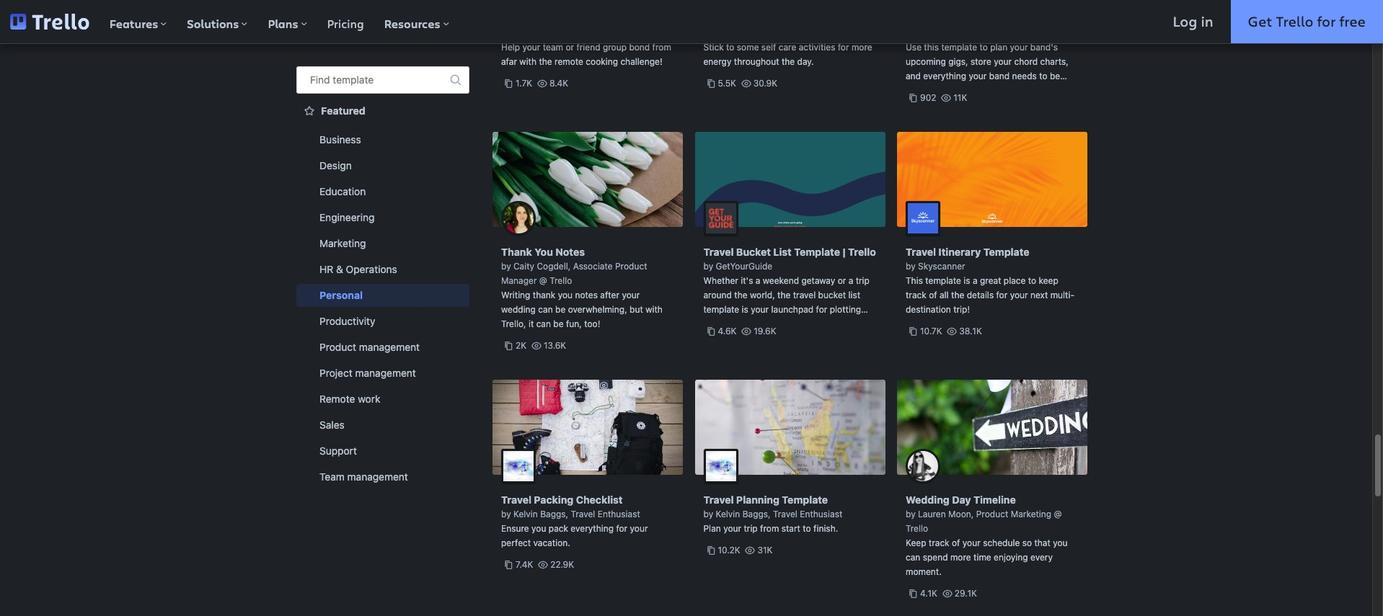 Task type: locate. For each thing, give the bounding box(es) containing it.
help
[[501, 42, 520, 53]]

for down checklist
[[616, 524, 628, 534]]

of left all
[[929, 290, 937, 301]]

enjoying
[[994, 552, 1028, 563]]

or up the remote
[[566, 42, 574, 53]]

baggs, down "packing"
[[540, 509, 568, 520]]

0 horizontal spatial everything
[[571, 524, 614, 534]]

by for thank you notes
[[501, 261, 511, 272]]

1 vertical spatial be
[[555, 304, 566, 315]]

0 horizontal spatial of
[[929, 290, 937, 301]]

trello right |
[[848, 246, 876, 258]]

by up whether
[[703, 261, 713, 272]]

you
[[535, 246, 553, 258]]

bond
[[629, 42, 650, 53]]

wedding day timeline by lauren moon, product marketing @ trello keep track of your schedule so that you can spend more time enjoying every moment.
[[906, 494, 1068, 578]]

0 vertical spatial great
[[980, 275, 1001, 286]]

template inside 'travel itinerary template by skyscanner this template is a great place to keep track of all the details for your next multi- destination trip!'
[[925, 275, 961, 286]]

enthusiast for checklist
[[598, 509, 640, 520]]

throughout
[[734, 56, 779, 67]]

associate
[[573, 261, 613, 272]]

kelvin baggs, travel enthusiast image for planning
[[703, 449, 738, 484]]

keep
[[1039, 275, 1058, 286]]

1 a from the left
[[756, 275, 760, 286]]

self
[[761, 42, 776, 53]]

kelvin baggs, travel enthusiast image up planning
[[703, 449, 738, 484]]

0 horizontal spatial track
[[906, 290, 927, 301]]

by inside travel bucket list template | trello by getyourguide whether it's a weekend getaway or a trip around the world, the travel bucket list template is your launchpad for plotting your next great adventure.
[[703, 261, 713, 272]]

remote work link
[[296, 388, 469, 411]]

needs
[[1012, 71, 1037, 81]]

be left fun,
[[553, 319, 564, 330]]

1 vertical spatial more
[[950, 552, 971, 563]]

keep
[[906, 538, 926, 549]]

0 horizontal spatial from
[[652, 42, 671, 53]]

template up 'gigs,'
[[941, 42, 977, 53]]

hr
[[319, 263, 333, 275]]

@
[[539, 275, 547, 286], [1054, 509, 1062, 520]]

in
[[1201, 12, 1213, 31]]

1 vertical spatial next
[[724, 319, 741, 330]]

this
[[906, 275, 923, 286]]

0 vertical spatial or
[[566, 42, 574, 53]]

0 vertical spatial next
[[1030, 290, 1048, 301]]

product down timeline
[[976, 509, 1008, 520]]

product inside the wedding day timeline by lauren moon, product marketing @ trello keep track of your schedule so that you can spend more time enjoying every moment.
[[976, 509, 1008, 520]]

by for travel itinerary template
[[906, 261, 916, 272]]

for right activities
[[838, 42, 849, 53]]

2 horizontal spatial product
[[976, 509, 1008, 520]]

1 horizontal spatial a
[[849, 275, 853, 286]]

0 vertical spatial trip
[[856, 275, 870, 286]]

it's
[[741, 275, 753, 286]]

marketing inside the wedding day timeline by lauren moon, product marketing @ trello keep track of your schedule so that you can spend more time enjoying every moment.
[[1011, 509, 1052, 520]]

travel
[[793, 290, 816, 301]]

from left start
[[760, 524, 779, 534]]

by up ensure
[[501, 509, 511, 520]]

1 vertical spatial can
[[536, 319, 551, 330]]

template up the 'place'
[[983, 246, 1029, 258]]

by left caity
[[501, 261, 511, 272]]

trip
[[856, 275, 870, 286], [744, 524, 758, 534]]

template inside travel bucket list template | trello by getyourguide whether it's a weekend getaway or a trip around the world, the travel bucket list template is your launchpad for plotting your next great adventure.
[[794, 246, 840, 258]]

great right "4.6k"
[[744, 319, 765, 330]]

help your team or friend group bond from afar with the remote cooking challenge!
[[501, 42, 671, 67]]

product up "project"
[[319, 341, 356, 353]]

0 horizontal spatial marketing
[[319, 237, 366, 250]]

1 vertical spatial with
[[646, 304, 663, 315]]

baggs, down planning
[[743, 509, 771, 520]]

travel inside 'travel itinerary template by skyscanner this template is a great place to keep track of all the details for your next multi- destination trip!'
[[906, 246, 936, 258]]

enthusiast inside travel planning template by kelvin baggs, travel enthusiast plan your trip from start to finish.
[[800, 509, 843, 520]]

to inside 'travel itinerary template by skyscanner this template is a great place to keep track of all the details for your next multi- destination trip!'
[[1028, 275, 1036, 286]]

engineering link
[[296, 206, 469, 229]]

you
[[558, 290, 573, 301], [532, 524, 546, 534], [1053, 538, 1068, 549]]

2 vertical spatial can
[[906, 552, 920, 563]]

from right bond
[[652, 42, 671, 53]]

be down charts,
[[1050, 71, 1060, 81]]

by inside the wedding day timeline by lauren moon, product marketing @ trello keep track of your schedule so that you can spend more time enjoying every moment.
[[906, 509, 916, 520]]

enthusiast up finish.
[[800, 509, 843, 520]]

2 vertical spatial management
[[347, 471, 408, 483]]

getyourguide image
[[703, 201, 738, 236]]

for inside 'travel itinerary template by skyscanner this template is a great place to keep track of all the details for your next multi- destination trip!'
[[996, 290, 1008, 301]]

stick
[[703, 42, 724, 53]]

management down product management link
[[355, 367, 416, 379]]

can right it
[[536, 319, 551, 330]]

1 horizontal spatial with
[[646, 304, 663, 315]]

1 horizontal spatial track
[[929, 538, 949, 549]]

by inside travel planning template by kelvin baggs, travel enthusiast plan your trip from start to finish.
[[703, 509, 713, 520]]

remote
[[555, 56, 583, 67]]

0 horizontal spatial trip
[[744, 524, 758, 534]]

1 kelvin from the left
[[513, 509, 538, 520]]

0 horizontal spatial or
[[566, 42, 574, 53]]

1 horizontal spatial product
[[615, 261, 647, 272]]

2 vertical spatial you
[[1053, 538, 1068, 549]]

1 vertical spatial management
[[355, 367, 416, 379]]

kelvin up plan at bottom
[[716, 509, 740, 520]]

by up the this
[[906, 261, 916, 272]]

with right afar
[[519, 56, 537, 67]]

to right stick
[[726, 42, 734, 53]]

1 horizontal spatial baggs,
[[743, 509, 771, 520]]

2 horizontal spatial a
[[973, 275, 978, 286]]

track up spend at the right bottom
[[929, 538, 949, 549]]

you right the that
[[1053, 538, 1068, 549]]

cooking
[[586, 56, 618, 67]]

a inside 'travel itinerary template by skyscanner this template is a great place to keep track of all the details for your next multi- destination trip!'
[[973, 275, 978, 286]]

template inside 'travel itinerary template by skyscanner this template is a great place to keep track of all the details for your next multi- destination trip!'
[[983, 246, 1029, 258]]

0 horizontal spatial is
[[742, 304, 748, 315]]

0 vertical spatial @
[[539, 275, 547, 286]]

marketing up so
[[1011, 509, 1052, 520]]

1 horizontal spatial enthusiast
[[800, 509, 843, 520]]

track down the this
[[906, 290, 927, 301]]

1 vertical spatial trip
[[744, 524, 758, 534]]

2 vertical spatial product
[[976, 509, 1008, 520]]

0 horizontal spatial baggs,
[[540, 509, 568, 520]]

2 kelvin baggs, travel enthusiast image from the left
[[703, 449, 738, 484]]

0 vertical spatial track
[[906, 290, 927, 301]]

a up list
[[849, 275, 853, 286]]

1 horizontal spatial marketing
[[1011, 509, 1052, 520]]

template down the around
[[703, 304, 739, 315]]

0 vertical spatial of
[[929, 290, 937, 301]]

trello down cogdell,
[[550, 275, 572, 286]]

the right all
[[951, 290, 964, 301]]

1 horizontal spatial next
[[1030, 290, 1048, 301]]

by up plan at bottom
[[703, 509, 713, 520]]

you left notes
[[558, 290, 573, 301]]

1 horizontal spatial more
[[950, 552, 971, 563]]

to up store at the right of the page
[[980, 42, 988, 53]]

11k
[[954, 92, 967, 103]]

the down team
[[539, 56, 552, 67]]

0 horizontal spatial @
[[539, 275, 547, 286]]

the down care
[[782, 56, 795, 67]]

for down the 'place'
[[996, 290, 1008, 301]]

of down moon,
[[952, 538, 960, 549]]

1 vertical spatial marketing
[[1011, 509, 1052, 520]]

to left keep
[[1028, 275, 1036, 286]]

1 vertical spatial everything
[[571, 524, 614, 534]]

spend
[[923, 552, 948, 563]]

for down bucket
[[816, 304, 827, 315]]

by for wedding day timeline
[[906, 509, 916, 520]]

or up bucket
[[838, 275, 846, 286]]

be inside use this template to plan your band's upcoming gigs, store your chord charts, and everything your band needs to be successful.
[[1050, 71, 1060, 81]]

0 horizontal spatial kelvin
[[513, 509, 538, 520]]

of
[[929, 290, 937, 301], [952, 538, 960, 549]]

productivity
[[319, 315, 375, 327]]

product up after
[[615, 261, 647, 272]]

trello image
[[10, 14, 89, 30], [10, 14, 89, 30]]

find template
[[310, 74, 374, 86]]

2 baggs, from the left
[[743, 509, 771, 520]]

is inside 'travel itinerary template by skyscanner this template is a great place to keep track of all the details for your next multi- destination trip!'
[[964, 275, 970, 286]]

project
[[319, 367, 352, 379]]

0 vertical spatial management
[[359, 341, 420, 353]]

more right activities
[[852, 42, 872, 53]]

0 vertical spatial you
[[558, 290, 573, 301]]

by inside 'travel itinerary template by skyscanner this template is a great place to keep track of all the details for your next multi- destination trip!'
[[906, 261, 916, 272]]

management for product management
[[359, 341, 420, 353]]

trello up keep
[[906, 524, 928, 534]]

can inside the wedding day timeline by lauren moon, product marketing @ trello keep track of your schedule so that you can spend more time enjoying every moment.
[[906, 552, 920, 563]]

1 horizontal spatial from
[[760, 524, 779, 534]]

can down thank
[[538, 304, 553, 315]]

1 horizontal spatial great
[[980, 275, 1001, 286]]

template up all
[[925, 275, 961, 286]]

template left |
[[794, 246, 840, 258]]

next down keep
[[1030, 290, 1048, 301]]

0 horizontal spatial product
[[319, 341, 356, 353]]

is down it's
[[742, 304, 748, 315]]

0 horizontal spatial kelvin baggs, travel enthusiast image
[[501, 449, 536, 484]]

gigs,
[[948, 56, 968, 67]]

engineering
[[319, 211, 375, 224]]

template inside "field"
[[333, 74, 374, 86]]

to
[[726, 42, 734, 53], [980, 42, 988, 53], [1039, 71, 1048, 81], [1028, 275, 1036, 286], [803, 524, 811, 534]]

travel up ensure
[[501, 494, 531, 506]]

template inside travel planning template by kelvin baggs, travel enthusiast plan your trip from start to finish.
[[782, 494, 828, 506]]

kelvin for planning
[[716, 509, 740, 520]]

next
[[1030, 290, 1048, 301], [724, 319, 741, 330]]

baggs, inside travel packing checklist by kelvin baggs, travel enthusiast ensure you pack everything for your perfect vacation.
[[540, 509, 568, 520]]

for inside travel bucket list template | trello by getyourguide whether it's a weekend getaway or a trip around the world, the travel bucket list template is your launchpad for plotting your next great adventure.
[[816, 304, 827, 315]]

@ inside the wedding day timeline by lauren moon, product marketing @ trello keep track of your schedule so that you can spend more time enjoying every moment.
[[1054, 509, 1062, 520]]

log in
[[1173, 12, 1213, 31]]

notes
[[555, 246, 585, 258]]

management down productivity link in the left of the page
[[359, 341, 420, 353]]

38.1k
[[959, 326, 982, 337]]

great up details
[[980, 275, 1001, 286]]

marketing up &
[[319, 237, 366, 250]]

travel up whether
[[703, 246, 734, 258]]

1 vertical spatial @
[[1054, 509, 1062, 520]]

a up details
[[973, 275, 978, 286]]

kelvin inside travel planning template by kelvin baggs, travel enthusiast plan your trip from start to finish.
[[716, 509, 740, 520]]

by inside travel packing checklist by kelvin baggs, travel enthusiast ensure you pack everything for your perfect vacation.
[[501, 509, 511, 520]]

list
[[773, 246, 792, 258]]

kelvin baggs, travel enthusiast image
[[501, 449, 536, 484], [703, 449, 738, 484]]

marketing
[[319, 237, 366, 250], [1011, 509, 1052, 520]]

a right it's
[[756, 275, 760, 286]]

product management link
[[296, 336, 469, 359]]

1 horizontal spatial kelvin baggs, travel enthusiast image
[[703, 449, 738, 484]]

0 horizontal spatial great
[[744, 319, 765, 330]]

0 horizontal spatial more
[[852, 42, 872, 53]]

1 kelvin baggs, travel enthusiast image from the left
[[501, 449, 536, 484]]

product
[[615, 261, 647, 272], [319, 341, 356, 353], [976, 509, 1008, 520]]

multi-
[[1050, 290, 1075, 301]]

solutions
[[187, 16, 239, 32]]

template up featured
[[333, 74, 374, 86]]

trip inside travel bucket list template | trello by getyourguide whether it's a weekend getaway or a trip around the world, the travel bucket list template is your launchpad for plotting your next great adventure.
[[856, 275, 870, 286]]

baggs, for packing
[[540, 509, 568, 520]]

1 horizontal spatial is
[[964, 275, 970, 286]]

travel
[[703, 246, 734, 258], [906, 246, 936, 258], [501, 494, 531, 506], [703, 494, 734, 506], [571, 509, 595, 520], [773, 509, 798, 520]]

more
[[852, 42, 872, 53], [950, 552, 971, 563]]

0 horizontal spatial with
[[519, 56, 537, 67]]

0 vertical spatial with
[[519, 56, 537, 67]]

1 vertical spatial of
[[952, 538, 960, 549]]

schedule
[[983, 538, 1020, 549]]

kelvin for packing
[[513, 509, 538, 520]]

enthusiast inside travel packing checklist by kelvin baggs, travel enthusiast ensure you pack everything for your perfect vacation.
[[598, 509, 640, 520]]

get
[[1248, 12, 1272, 31]]

7.4k
[[516, 560, 533, 570]]

ensure
[[501, 524, 529, 534]]

0 vertical spatial product
[[615, 261, 647, 272]]

band
[[989, 71, 1010, 81]]

overwhelming,
[[568, 304, 627, 315]]

kelvin baggs, travel enthusiast image up "packing"
[[501, 449, 536, 484]]

you inside the wedding day timeline by lauren moon, product marketing @ trello keep track of your schedule so that you can spend more time enjoying every moment.
[[1053, 538, 1068, 549]]

management down support 'link'
[[347, 471, 408, 483]]

kelvin up ensure
[[513, 509, 538, 520]]

3 a from the left
[[973, 275, 978, 286]]

0 horizontal spatial next
[[724, 319, 741, 330]]

be down thank
[[555, 304, 566, 315]]

1 enthusiast from the left
[[598, 509, 640, 520]]

template
[[794, 246, 840, 258], [983, 246, 1029, 258], [782, 494, 828, 506]]

everything down 'gigs,'
[[923, 71, 966, 81]]

template up start
[[782, 494, 828, 506]]

2 horizontal spatial you
[[1053, 538, 1068, 549]]

1 horizontal spatial or
[[838, 275, 846, 286]]

you inside travel packing checklist by kelvin baggs, travel enthusiast ensure you pack everything for your perfect vacation.
[[532, 524, 546, 534]]

trello right get
[[1276, 12, 1313, 31]]

travel for travel bucket list template | trello
[[703, 246, 734, 258]]

1 vertical spatial you
[[532, 524, 546, 534]]

1 horizontal spatial you
[[558, 290, 573, 301]]

2k
[[516, 340, 527, 351]]

1 horizontal spatial kelvin
[[716, 509, 740, 520]]

0 horizontal spatial you
[[532, 524, 546, 534]]

0 vertical spatial more
[[852, 42, 872, 53]]

you up the vacation.
[[532, 524, 546, 534]]

be
[[1050, 71, 1060, 81], [555, 304, 566, 315], [553, 319, 564, 330]]

travel up plan at bottom
[[703, 494, 734, 506]]

travel up start
[[773, 509, 798, 520]]

2 enthusiast from the left
[[800, 509, 843, 520]]

or inside help your team or friend group bond from afar with the remote cooking challenge!
[[566, 42, 574, 53]]

1 horizontal spatial @
[[1054, 509, 1062, 520]]

travel bucket list template | trello by getyourguide whether it's a weekend getaway or a trip around the world, the travel bucket list template is your launchpad for plotting your next great adventure.
[[703, 246, 876, 330]]

to right start
[[803, 524, 811, 534]]

1 baggs, from the left
[[540, 509, 568, 520]]

template inside travel bucket list template | trello by getyourguide whether it's a weekend getaway or a trip around the world, the travel bucket list template is your launchpad for plotting your next great adventure.
[[703, 304, 739, 315]]

1 vertical spatial great
[[744, 319, 765, 330]]

kelvin baggs, travel enthusiast image for packing
[[501, 449, 536, 484]]

next down the around
[[724, 319, 741, 330]]

baggs, inside travel planning template by kelvin baggs, travel enthusiast plan your trip from start to finish.
[[743, 509, 771, 520]]

lauren moon, product marketing @ trello image
[[906, 449, 940, 484]]

trip up list
[[856, 275, 870, 286]]

0 vertical spatial everything
[[923, 71, 966, 81]]

team
[[319, 471, 345, 483]]

sales link
[[296, 414, 469, 437]]

this
[[924, 42, 939, 53]]

of inside 'travel itinerary template by skyscanner this template is a great place to keep track of all the details for your next multi- destination trip!'
[[929, 290, 937, 301]]

0 vertical spatial be
[[1050, 71, 1060, 81]]

1 vertical spatial or
[[838, 275, 846, 286]]

enthusiast down checklist
[[598, 509, 640, 520]]

1 horizontal spatial trip
[[856, 275, 870, 286]]

1 horizontal spatial of
[[952, 538, 960, 549]]

0 vertical spatial can
[[538, 304, 553, 315]]

with right but
[[646, 304, 663, 315]]

can for thank
[[538, 304, 553, 315]]

remote work
[[319, 393, 380, 405]]

1 horizontal spatial everything
[[923, 71, 966, 81]]

0 vertical spatial is
[[964, 275, 970, 286]]

for left free
[[1317, 12, 1336, 31]]

template for travel itinerary template
[[983, 246, 1029, 258]]

with inside help your team or friend group bond from afar with the remote cooking challenge!
[[519, 56, 537, 67]]

successful.
[[906, 85, 952, 96]]

1 vertical spatial is
[[742, 304, 748, 315]]

hr & operations
[[319, 263, 397, 275]]

trip up 31k
[[744, 524, 758, 534]]

template inside use this template to plan your band's upcoming gigs, store your chord charts, and everything your band needs to be successful.
[[941, 42, 977, 53]]

is up details
[[964, 275, 970, 286]]

kelvin inside travel packing checklist by kelvin baggs, travel enthusiast ensure you pack everything for your perfect vacation.
[[513, 509, 538, 520]]

2 kelvin from the left
[[716, 509, 740, 520]]

0 horizontal spatial enthusiast
[[598, 509, 640, 520]]

1 vertical spatial from
[[760, 524, 779, 534]]

with
[[519, 56, 537, 67], [646, 304, 663, 315]]

more left time
[[950, 552, 971, 563]]

1 vertical spatial track
[[929, 538, 949, 549]]

remote
[[319, 393, 355, 405]]

features
[[109, 16, 158, 32]]

from inside help your team or friend group bond from afar with the remote cooking challenge!
[[652, 42, 671, 53]]

can down keep
[[906, 552, 920, 563]]

resources button
[[374, 0, 459, 43]]

travel inside travel bucket list template | trello by getyourguide whether it's a weekend getaway or a trip around the world, the travel bucket list template is your launchpad for plotting your next great adventure.
[[703, 246, 734, 258]]

travel itinerary template by skyscanner this template is a great place to keep track of all the details for your next multi- destination trip!
[[906, 246, 1075, 315]]

0 vertical spatial from
[[652, 42, 671, 53]]

Find template field
[[296, 66, 469, 94]]

travel up skyscanner
[[906, 246, 936, 258]]

by left "lauren" at the right bottom
[[906, 509, 916, 520]]

everything down checklist
[[571, 524, 614, 534]]

0 horizontal spatial a
[[756, 275, 760, 286]]

and
[[906, 71, 921, 81]]

by inside 'thank you notes by caity cogdell, associate product manager @ trello writing thank you notes after your wedding can be overwhelming, but with trello, it can be fun, too!'
[[501, 261, 511, 272]]

management for project management
[[355, 367, 416, 379]]



Task type: describe. For each thing, give the bounding box(es) containing it.
plans button
[[258, 0, 317, 43]]

by for travel packing checklist
[[501, 509, 511, 520]]

whether
[[703, 275, 738, 286]]

more inside stick to some self care activities for more energy throughout the day.
[[852, 42, 872, 53]]

|
[[843, 246, 846, 258]]

stick to some self care activities for more energy throughout the day.
[[703, 42, 872, 67]]

by for travel planning template
[[703, 509, 713, 520]]

bucket
[[818, 290, 846, 301]]

team
[[543, 42, 563, 53]]

for inside travel packing checklist by kelvin baggs, travel enthusiast ensure you pack everything for your perfect vacation.
[[616, 524, 628, 534]]

launchpad
[[771, 304, 814, 315]]

so
[[1022, 538, 1032, 549]]

for inside get trello for free link
[[1317, 12, 1336, 31]]

friend
[[576, 42, 600, 53]]

the down weekend
[[777, 290, 791, 301]]

lauren
[[918, 509, 946, 520]]

pack
[[549, 524, 568, 534]]

trello,
[[501, 319, 526, 330]]

enthusiast for template
[[800, 509, 843, 520]]

next inside 'travel itinerary template by skyscanner this template is a great place to keep track of all the details for your next multi- destination trip!'
[[1030, 290, 1048, 301]]

track inside the wedding day timeline by lauren moon, product marketing @ trello keep track of your schedule so that you can spend more time enjoying every moment.
[[929, 538, 949, 549]]

2 vertical spatial be
[[553, 319, 564, 330]]

thank
[[533, 290, 556, 301]]

is inside travel bucket list template | trello by getyourguide whether it's a weekend getaway or a trip around the world, the travel bucket list template is your launchpad for plotting your next great adventure.
[[742, 304, 748, 315]]

chord
[[1014, 56, 1038, 67]]

skyscanner image
[[906, 201, 940, 236]]

project management link
[[296, 362, 469, 385]]

resources
[[384, 16, 440, 32]]

packing
[[534, 494, 574, 506]]

manager
[[501, 275, 537, 286]]

your inside 'travel itinerary template by skyscanner this template is a great place to keep track of all the details for your next multi- destination trip!'
[[1010, 290, 1028, 301]]

too!
[[584, 319, 600, 330]]

be for notes
[[555, 304, 566, 315]]

planning
[[736, 494, 780, 506]]

4.1k
[[920, 588, 937, 599]]

2 a from the left
[[849, 275, 853, 286]]

weekend
[[763, 275, 799, 286]]

every
[[1030, 552, 1053, 563]]

you inside 'thank you notes by caity cogdell, associate product manager @ trello writing thank you notes after your wedding can be overwhelming, but with trello, it can be fun, too!'
[[558, 290, 573, 301]]

be for template
[[1050, 71, 1060, 81]]

to inside travel planning template by kelvin baggs, travel enthusiast plan your trip from start to finish.
[[803, 524, 811, 534]]

management for team management
[[347, 471, 408, 483]]

list
[[848, 290, 860, 301]]

find
[[310, 74, 330, 86]]

19.6k
[[754, 326, 776, 337]]

to inside stick to some self care activities for more energy throughout the day.
[[726, 42, 734, 53]]

destination
[[906, 304, 951, 315]]

log
[[1173, 12, 1197, 31]]

after
[[600, 290, 619, 301]]

use this template to plan your band's upcoming gigs, store your chord charts, and everything your band needs to be successful.
[[906, 42, 1069, 96]]

the inside help your team or friend group bond from afar with the remote cooking challenge!
[[539, 56, 552, 67]]

get trello for free
[[1248, 12, 1366, 31]]

project management
[[319, 367, 416, 379]]

log in link
[[1156, 0, 1231, 43]]

the inside 'travel itinerary template by skyscanner this template is a great place to keep track of all the details for your next multi- destination trip!'
[[951, 290, 964, 301]]

with inside 'thank you notes by caity cogdell, associate product manager @ trello writing thank you notes after your wedding can be overwhelming, but with trello, it can be fun, too!'
[[646, 304, 663, 315]]

the down it's
[[734, 290, 748, 301]]

your inside travel planning template by kelvin baggs, travel enthusiast plan your trip from start to finish.
[[723, 524, 741, 534]]

travel for travel itinerary template
[[906, 246, 936, 258]]

your inside the wedding day timeline by lauren moon, product marketing @ trello keep track of your schedule so that you can spend more time enjoying every moment.
[[963, 538, 981, 549]]

get trello for free link
[[1231, 0, 1383, 43]]

caity cogdell, associate product manager @ trello image
[[501, 201, 536, 236]]

travel planning template by kelvin baggs, travel enthusiast plan your trip from start to finish.
[[703, 494, 843, 534]]

travel for travel planning template
[[703, 494, 734, 506]]

product inside 'thank you notes by caity cogdell, associate product manager @ trello writing thank you notes after your wedding can be overwhelming, but with trello, it can be fun, too!'
[[615, 261, 647, 272]]

0 vertical spatial marketing
[[319, 237, 366, 250]]

track inside 'travel itinerary template by skyscanner this template is a great place to keep track of all the details for your next multi- destination trip!'
[[906, 290, 927, 301]]

29.1k
[[955, 588, 977, 599]]

baggs, for planning
[[743, 509, 771, 520]]

your inside help your team or friend group bond from afar with the remote cooking challenge!
[[522, 42, 540, 53]]

education
[[319, 185, 366, 198]]

solutions button
[[177, 0, 258, 43]]

bucket
[[736, 246, 771, 258]]

more inside the wedding day timeline by lauren moon, product marketing @ trello keep track of your schedule so that you can spend more time enjoying every moment.
[[950, 552, 971, 563]]

902
[[920, 92, 936, 103]]

operations
[[346, 263, 397, 275]]

everything inside travel packing checklist by kelvin baggs, travel enthusiast ensure you pack everything for your perfect vacation.
[[571, 524, 614, 534]]

support
[[319, 445, 357, 457]]

productivity link
[[296, 310, 469, 333]]

business
[[319, 133, 361, 146]]

challenge!
[[620, 56, 662, 67]]

your inside travel packing checklist by kelvin baggs, travel enthusiast ensure you pack everything for your perfect vacation.
[[630, 524, 648, 534]]

perfect
[[501, 538, 531, 549]]

plan
[[990, 42, 1008, 53]]

4.6k
[[718, 326, 737, 337]]

@ inside 'thank you notes by caity cogdell, associate product manager @ trello writing thank you notes after your wedding can be overwhelming, but with trello, it can be fun, too!'
[[539, 275, 547, 286]]

all
[[940, 290, 949, 301]]

for inside stick to some self care activities for more energy throughout the day.
[[838, 42, 849, 53]]

wedding
[[906, 494, 950, 506]]

activities
[[799, 42, 835, 53]]

cogdell,
[[537, 261, 571, 272]]

trip inside travel planning template by kelvin baggs, travel enthusiast plan your trip from start to finish.
[[744, 524, 758, 534]]

travel for travel packing checklist
[[501, 494, 531, 506]]

can for wedding
[[906, 552, 920, 563]]

to down charts,
[[1039, 71, 1048, 81]]

13.6k
[[544, 340, 566, 351]]

hr & operations link
[[296, 258, 469, 281]]

that
[[1034, 538, 1051, 549]]

sales
[[319, 419, 345, 431]]

everything inside use this template to plan your band's upcoming gigs, store your chord charts, and everything your band needs to be successful.
[[923, 71, 966, 81]]

pricing
[[327, 16, 364, 31]]

trello inside the wedding day timeline by lauren moon, product marketing @ trello keep track of your schedule so that you can spend more time enjoying every moment.
[[906, 524, 928, 534]]

the inside stick to some self care activities for more energy throughout the day.
[[782, 56, 795, 67]]

or inside travel bucket list template | trello by getyourguide whether it's a weekend getaway or a trip around the world, the travel bucket list template is your launchpad for plotting your next great adventure.
[[838, 275, 846, 286]]

vacation.
[[533, 538, 570, 549]]

template for travel planning template
[[782, 494, 828, 506]]

1 vertical spatial product
[[319, 341, 356, 353]]

10.7k
[[920, 326, 942, 337]]

great inside 'travel itinerary template by skyscanner this template is a great place to keep track of all the details for your next multi- destination trip!'
[[980, 275, 1001, 286]]

use
[[906, 42, 922, 53]]

trello inside travel bucket list template | trello by getyourguide whether it's a weekend getaway or a trip around the world, the travel bucket list template is your launchpad for plotting your next great adventure.
[[848, 246, 876, 258]]

next inside travel bucket list template | trello by getyourguide whether it's a weekend getaway or a trip around the world, the travel bucket list template is your launchpad for plotting your next great adventure.
[[724, 319, 741, 330]]

store
[[971, 56, 991, 67]]

world,
[[750, 290, 775, 301]]

band's
[[1030, 42, 1058, 53]]

great inside travel bucket list template | trello by getyourguide whether it's a weekend getaway or a trip around the world, the travel bucket list template is your launchpad for plotting your next great adventure.
[[744, 319, 765, 330]]

education link
[[296, 180, 469, 203]]

checklist
[[576, 494, 623, 506]]

itinerary
[[938, 246, 981, 258]]

free
[[1339, 12, 1366, 31]]

trello inside 'thank you notes by caity cogdell, associate product manager @ trello writing thank you notes after your wedding can be overwhelming, but with trello, it can be fun, too!'
[[550, 275, 572, 286]]

your inside 'thank you notes by caity cogdell, associate product manager @ trello writing thank you notes after your wedding can be overwhelming, but with trello, it can be fun, too!'
[[622, 290, 640, 301]]

from inside travel planning template by kelvin baggs, travel enthusiast plan your trip from start to finish.
[[760, 524, 779, 534]]

pricing link
[[317, 0, 374, 43]]

finish.
[[813, 524, 838, 534]]

of inside the wedding day timeline by lauren moon, product marketing @ trello keep track of your schedule so that you can spend more time enjoying every moment.
[[952, 538, 960, 549]]

plan
[[703, 524, 721, 534]]

day.
[[797, 56, 814, 67]]

trip!
[[953, 304, 970, 315]]

writing
[[501, 290, 530, 301]]

work
[[358, 393, 380, 405]]

time
[[974, 552, 991, 563]]

travel down checklist
[[571, 509, 595, 520]]

22.9k
[[550, 560, 574, 570]]

caity
[[513, 261, 534, 272]]



Task type: vqa. For each thing, say whether or not it's contained in the screenshot.


